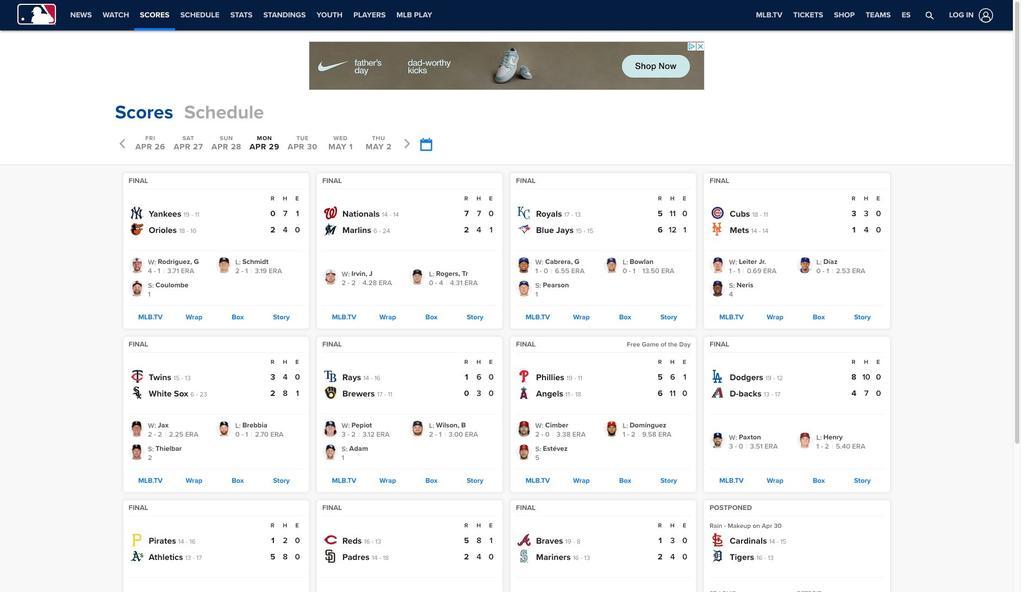 Task type: describe. For each thing, give the bounding box(es) containing it.
jax image
[[129, 421, 144, 437]]

nationals image
[[324, 207, 337, 220]]

domínguez image
[[603, 421, 619, 437]]

top navigation menu bar
[[0, 0, 1013, 30]]

leiter jr. image
[[710, 258, 726, 274]]

white sox image
[[130, 387, 143, 400]]

0 vertical spatial advertisement element
[[309, 41, 705, 90]]

major league baseball image
[[17, 4, 56, 25]]

cubs image
[[711, 207, 725, 220]]

brewers image
[[324, 387, 337, 400]]

cimber image
[[516, 421, 532, 437]]

braves image
[[518, 534, 531, 547]]

díaz image
[[797, 258, 813, 274]]

1 horizontal spatial advertisement element
[[735, 99, 898, 126]]

wilson, b image
[[410, 421, 425, 437]]

estévez image
[[516, 445, 532, 461]]

rays image
[[324, 370, 337, 383]]

padres image
[[324, 550, 337, 563]]

angels image
[[518, 387, 531, 400]]

pearson image
[[516, 281, 532, 297]]

rogers, tr image
[[410, 269, 425, 285]]

royals image
[[518, 207, 531, 220]]

mariners image
[[518, 550, 531, 563]]

rodriguez, g image
[[129, 258, 144, 274]]



Task type: locate. For each thing, give the bounding box(es) containing it.
advertisement element
[[309, 41, 705, 90], [735, 99, 898, 126]]

blue jays image
[[518, 223, 531, 236]]

1 secondary navigation element from the left
[[65, 0, 438, 30]]

phillies image
[[518, 370, 531, 383]]

yankees image
[[130, 207, 143, 220]]

coulombe image
[[129, 281, 144, 297]]

pirates image
[[130, 534, 143, 547]]

d backs image
[[711, 387, 725, 400]]

secondary navigation element
[[65, 0, 438, 30], [438, 0, 529, 30]]

2 secondary navigation element from the left
[[438, 0, 529, 30]]

reds image
[[324, 534, 337, 547]]

1 vertical spatial advertisement element
[[735, 99, 898, 126]]

dodgers image
[[711, 370, 725, 383]]

brebbia image
[[216, 421, 232, 437]]

marlins image
[[324, 223, 337, 236]]

cabrera, g image
[[516, 258, 532, 274]]

pepiot image
[[322, 421, 338, 437]]

henry image
[[797, 433, 813, 449]]

irvin, j image
[[322, 269, 338, 285]]

paxton image
[[710, 433, 726, 449]]

schmidt image
[[216, 258, 232, 274]]

tertiary navigation element
[[751, 0, 916, 30]]

neris image
[[710, 281, 726, 297]]

thielbar image
[[129, 445, 144, 461]]

orioles image
[[130, 223, 143, 236]]

0 horizontal spatial advertisement element
[[309, 41, 705, 90]]

mets image
[[711, 223, 725, 236]]

None text field
[[420, 138, 432, 152]]

tigers image
[[711, 550, 725, 563]]

cardinals image
[[711, 534, 725, 547]]

bowlan image
[[603, 258, 619, 274]]

twins image
[[130, 370, 143, 383]]

athletics image
[[130, 550, 143, 563]]

adam image
[[322, 445, 338, 461]]



Task type: vqa. For each thing, say whether or not it's contained in the screenshot.
by to the middle
no



